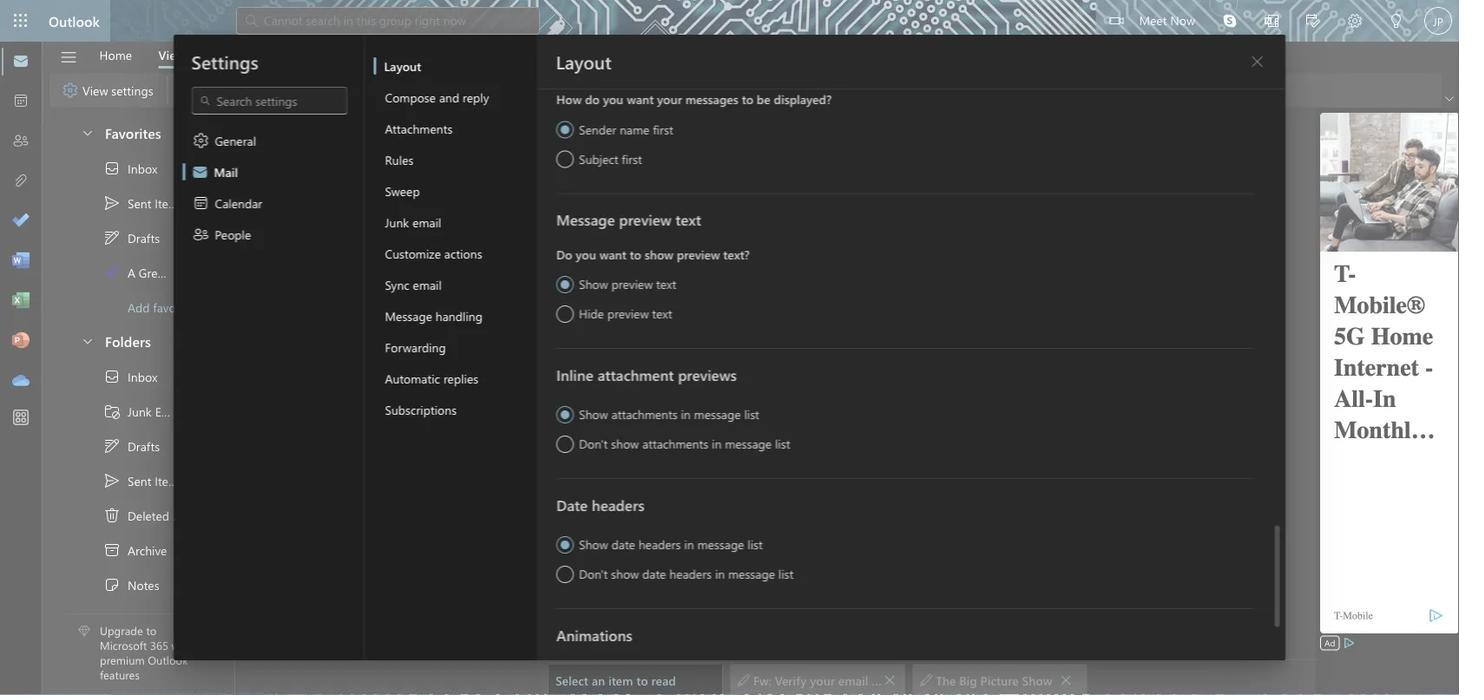 Task type: describe. For each thing, give the bounding box(es) containing it.
email
[[155, 404, 184, 420]]

 inside tree
[[103, 472, 121, 490]]

phone
[[887, 443, 922, 459]]

 tree item for 
[[63, 360, 203, 394]]

2 horizontal spatial with
[[976, 418, 1000, 434]]


[[199, 95, 211, 107]]

preview left text?
[[677, 246, 720, 262]]

1 vertical spatial items
[[155, 473, 184, 489]]

message handling button
[[374, 300, 538, 332]]

date headers
[[556, 495, 644, 515]]

 tree item
[[63, 568, 203, 603]]


[[103, 577, 121, 594]]

Search settings search field
[[211, 92, 330, 109]]

with inside upgrade to microsoft 365 with premium outlook features
[[172, 638, 193, 653]]

do
[[585, 91, 600, 107]]

portal
[[979, 672, 1012, 688]]

rates
[[542, 292, 572, 308]]

outlook down free.
[[1038, 443, 1082, 459]]

email for junk email
[[413, 214, 441, 230]]

show for attachment
[[611, 436, 639, 452]]

premium
[[100, 653, 145, 668]]

show date headers in message list
[[579, 537, 763, 553]]

sync email button
[[374, 269, 538, 300]]

mobile
[[1085, 443, 1122, 459]]

 for the
[[920, 674, 933, 686]]

do
[[556, 246, 572, 262]]

folders tree item
[[63, 325, 203, 360]]

verify
[[775, 672, 807, 688]]

1 vertical spatial cloud
[[295, 345, 328, 361]]

forwarding button
[[374, 332, 538, 363]]

the inside main content
[[936, 672, 956, 688]]

your inside option group
[[657, 91, 682, 107]]

0 vertical spatial want
[[627, 91, 654, 107]]

microsoft
[[100, 638, 147, 653]]

junk email button
[[374, 207, 538, 238]]

cloud watchers inside message list no conversations selected list box
[[295, 345, 382, 361]]

in down show date headers in message list
[[715, 566, 725, 582]]

is
[[472, 362, 480, 378]]

free.
[[1046, 418, 1070, 434]]

tree containing 
[[63, 360, 203, 696]]

for inside you're going places. take outlook with you for free. scan the qr code with your phone camera to download outlook mobile
[[1027, 418, 1043, 434]]

customize actions button
[[374, 238, 538, 269]]


[[103, 403, 121, 420]]

archive
[[128, 543, 167, 559]]

 inside layout tab panel
[[1251, 55, 1265, 69]]

rising
[[505, 292, 539, 308]]

message preview text
[[556, 210, 701, 230]]

automatic replies
[[385, 370, 479, 386]]

and
[[439, 89, 460, 105]]

text for hide preview text
[[652, 306, 672, 322]]

layout button
[[374, 50, 538, 82]]

 for 
[[103, 160, 121, 177]]

show preview text
[[579, 276, 676, 292]]

view button
[[145, 42, 198, 69]]

inbox for 
[[128, 369, 157, 385]]

in left scan
[[712, 436, 721, 452]]

show inside the 'reading pane' main content
[[1023, 672, 1053, 688]]

premium features image
[[78, 626, 90, 638]]

message for message handling
[[385, 308, 432, 324]]

 button for the big picture show
[[1054, 668, 1079, 693]]

add
[[128, 299, 150, 315]]

subscriptions
[[385, 402, 457, 418]]

pm
[[486, 363, 502, 377]]

fw:
[[754, 672, 772, 688]]

2 vertical spatial cloud
[[345, 362, 377, 378]]


[[103, 507, 121, 524]]

cloud watchers image
[[247, 136, 288, 178]]

message down previews
[[694, 406, 741, 422]]

 tree item for 
[[63, 221, 203, 255]]

view inside button
[[158, 47, 185, 63]]

don't show date headers in message list
[[579, 566, 794, 582]]

you're going places. take outlook with you for free. scan the qr code with your phone camera to download outlook mobile
[[735, 418, 1122, 459]]

sent inside favorites tree
[[128, 195, 151, 211]]

don't for attachment
[[579, 436, 608, 452]]

 for favorites
[[81, 125, 95, 139]]

attachments button
[[374, 113, 538, 144]]

 view settings
[[62, 82, 153, 99]]

 for 
[[103, 368, 121, 386]]

1 vertical spatial first
[[622, 151, 642, 167]]

inline attachment previews
[[556, 365, 737, 385]]

junk inside button
[[385, 214, 409, 230]]

1 vertical spatial headers
[[638, 537, 681, 553]]

excel image
[[12, 293, 30, 310]]

message up don't show date headers in message list
[[697, 537, 744, 553]]

compose
[[385, 89, 436, 105]]

 button for fw: verify your email for coupa supplier portal
[[884, 668, 896, 693]]

0 vertical spatial date
[[611, 537, 635, 553]]

compose and reply
[[385, 89, 489, 105]]

 sent items for 1st  tree item from the bottom of the page
[[103, 472, 184, 490]]

your inside you're going places. take outlook with you for free. scan the qr code with your phone camera to download outlook mobile
[[860, 443, 884, 459]]

upgrade to microsoft 365 with premium outlook features
[[100, 623, 193, 683]]

message for message preview text
[[556, 210, 615, 230]]

drafts for 
[[128, 438, 160, 454]]

2
[[180, 577, 187, 593]]

ready
[[483, 362, 514, 378]]

home button
[[86, 42, 145, 69]]

upgrade
[[100, 623, 143, 639]]

layout tab panel
[[539, 35, 1286, 696]]

rules button
[[374, 144, 538, 175]]

1 vertical spatial want
[[599, 246, 626, 262]]

1 horizontal spatial your
[[810, 672, 835, 688]]

email for send email
[[353, 187, 382, 203]]

outlook banner
[[0, 0, 1460, 42]]

favorites tree
[[63, 109, 203, 325]]

settings heading
[[191, 49, 259, 74]]

mail
[[214, 164, 238, 180]]

preview for show preview text
[[611, 276, 653, 292]]

the new cloud watchers group is ready
[[295, 362, 514, 378]]

view inside  view settings
[[82, 82, 108, 98]]

going
[[824, 418, 856, 434]]

meet now
[[1140, 12, 1196, 28]]

coupa
[[891, 672, 927, 688]]

 button inside layout tab panel
[[1244, 48, 1272, 76]]

internet
[[415, 292, 459, 308]]

replies
[[444, 370, 479, 386]]

 inbox for 
[[103, 160, 157, 177]]


[[103, 264, 121, 281]]

layout heading
[[556, 49, 612, 74]]

calendar image
[[12, 93, 30, 110]]

animations
[[556, 625, 632, 645]]

to left "be"
[[742, 91, 753, 107]]

junk email
[[385, 214, 441, 230]]

subject first
[[579, 151, 642, 167]]

new
[[319, 362, 342, 378]]

features
[[100, 667, 140, 683]]

 drafts for 
[[103, 438, 160, 455]]

email for sync email
[[413, 277, 442, 293]]

automatic
[[385, 370, 440, 386]]

0 horizontal spatial you
[[576, 246, 596, 262]]

 inside  the big picture show 
[[1060, 674, 1072, 686]]

 tree item
[[63, 603, 203, 637]]

reading pane main content
[[541, 109, 1316, 696]]

application containing settings
[[0, 0, 1460, 696]]

preview for hide preview text
[[607, 306, 649, 322]]

don't show attachments in message list
[[579, 436, 790, 452]]

0 horizontal spatial for
[[872, 672, 888, 688]]

1
[[182, 160, 187, 176]]

reply
[[463, 89, 489, 105]]

layout group
[[280, 73, 451, 104]]

 for folders
[[81, 334, 95, 348]]

sender name first
[[579, 121, 673, 137]]

big
[[960, 672, 978, 688]]

inbox for 
[[128, 160, 157, 176]]

code
[[804, 443, 831, 459]]

text for show preview text
[[656, 276, 676, 292]]

2  tree item from the top
[[63, 464, 203, 498]]

displayed?
[[774, 91, 832, 107]]

 tree item
[[63, 498, 203, 533]]

outlook inside upgrade to microsoft 365 with premium outlook features
[[148, 653, 188, 668]]

powerpoint image
[[12, 333, 30, 350]]

more apps image
[[12, 410, 30, 427]]

 inside favorites tree
[[103, 195, 121, 212]]

to inside upgrade to microsoft 365 with premium outlook features
[[146, 623, 157, 639]]

drafts for 
[[128, 230, 160, 246]]

 button
[[386, 176, 420, 214]]

 junk email
[[103, 403, 184, 420]]


[[394, 186, 412, 204]]

to do image
[[12, 213, 30, 230]]

show attachments in message list
[[579, 406, 759, 422]]

 tree item for 
[[63, 151, 203, 186]]

cw button
[[247, 136, 288, 178]]

sync
[[385, 277, 410, 293]]

left-rail-appbar navigation
[[3, 42, 38, 401]]

qr
[[784, 443, 801, 459]]

 tree item
[[63, 255, 203, 290]]



Task type: locate. For each thing, give the bounding box(es) containing it.
2 vertical spatial your
[[810, 672, 835, 688]]

favorites
[[105, 123, 161, 142]]

 button left folders
[[72, 325, 102, 357]]

 inbox
[[103, 160, 157, 177], [103, 368, 157, 386]]

 up the 
[[103, 195, 121, 212]]

 inbox inside favorites tree
[[103, 160, 157, 177]]

1  tree item from the top
[[63, 186, 203, 221]]

2  tree item from the top
[[63, 429, 203, 464]]

show down inline
[[579, 406, 608, 422]]

 tree item
[[63, 186, 203, 221], [63, 464, 203, 498]]

1 vertical spatial  tree item
[[63, 360, 203, 394]]

 sent items
[[103, 195, 184, 212], [103, 472, 184, 490]]

1 horizontal spatial  button
[[1054, 668, 1079, 693]]

item
[[609, 672, 633, 688]]

document containing settings
[[0, 0, 1460, 696]]

1 horizontal spatial 
[[1060, 674, 1072, 686]]

attachments down show attachments in message list
[[642, 436, 708, 452]]

1  from the top
[[103, 160, 121, 177]]

 for 
[[192, 132, 210, 149]]

show inside option group
[[645, 246, 673, 262]]

1 vertical spatial sent
[[128, 473, 151, 489]]

2 drafts from the top
[[128, 438, 160, 454]]

0 horizontal spatial junk
[[128, 404, 152, 420]]

0 vertical spatial  tree item
[[63, 186, 203, 221]]

subscriptions button
[[374, 394, 538, 426]]

 button for folders
[[72, 325, 102, 357]]

cloud watchers button
[[295, 136, 401, 159]]

home inside message list no conversations selected list box
[[378, 292, 412, 308]]

 button for favorites
[[72, 116, 102, 148]]

animations element
[[556, 657, 1253, 696]]

1 horizontal spatial junk
[[385, 214, 409, 230]]

show up show preview text
[[645, 246, 673, 262]]

 drafts down  tree item
[[103, 438, 160, 455]]

items inside the  deleted items
[[173, 508, 202, 524]]

headers down show date headers in message list
[[669, 566, 712, 582]]

layout up do
[[556, 49, 612, 74]]

5g
[[360, 292, 375, 308]]

0 horizontal spatial your
[[657, 91, 682, 107]]

 drafts inside tree
[[103, 438, 160, 455]]

layout inside layout tab panel
[[556, 49, 612, 74]]

2  from the top
[[103, 472, 121, 490]]

select an item to read button
[[548, 664, 723, 696]]

1  inbox from the top
[[103, 160, 157, 177]]

message left qr
[[725, 436, 772, 452]]

ad
[[1325, 637, 1336, 649]]

0 vertical spatial  button
[[72, 116, 102, 148]]

2  drafts from the top
[[103, 438, 160, 455]]

text
[[675, 210, 701, 230], [656, 276, 676, 292], [652, 306, 672, 322]]

with up the download
[[976, 418, 1000, 434]]


[[81, 125, 95, 139], [81, 334, 95, 348]]

outlook inside banner
[[49, 11, 100, 30]]

layout inside layout button
[[384, 58, 421, 74]]

the left new
[[295, 362, 315, 378]]

1 vertical spatial 
[[192, 132, 210, 149]]

 inbox down favorites tree item
[[103, 160, 157, 177]]

1 vertical spatial  button
[[72, 325, 102, 357]]

to inside button
[[637, 672, 648, 688]]

 sent items inside tree
[[103, 472, 184, 490]]

help
[[212, 47, 237, 63]]

email inside 'message list' section
[[353, 187, 382, 203]]

junk inside the  junk email
[[128, 404, 152, 420]]

1 vertical spatial you
[[576, 246, 596, 262]]

first
[[653, 121, 673, 137], [622, 151, 642, 167]]

0 vertical spatial you
[[603, 91, 623, 107]]

2  from the top
[[81, 334, 95, 348]]

0 vertical spatial don't
[[579, 436, 608, 452]]

headers right date
[[592, 495, 644, 515]]

1 horizontal spatial view
[[158, 47, 185, 63]]

2 horizontal spatial 
[[1251, 55, 1265, 69]]

favorites tree item
[[63, 116, 203, 151]]


[[192, 226, 210, 243]]

show inside option group
[[579, 276, 608, 292]]

cloud right new
[[345, 362, 377, 378]]

message inside button
[[385, 308, 432, 324]]

0 vertical spatial cloud
[[299, 136, 337, 156]]

0 horizontal spatial first
[[622, 151, 642, 167]]

message down show date headers in message list
[[728, 566, 775, 582]]

your right the verify
[[810, 672, 835, 688]]

show for headers
[[579, 537, 608, 553]]

cloud inside popup button
[[299, 136, 337, 156]]

1 horizontal spatial with
[[834, 443, 857, 459]]

hide
[[579, 306, 604, 322]]

settings
[[111, 82, 153, 98]]

 inbox for 
[[103, 368, 157, 386]]

message up do
[[556, 210, 615, 230]]

2 sent from the top
[[128, 473, 151, 489]]

first down name at the left
[[622, 151, 642, 167]]

 tree item up the 
[[63, 221, 203, 255]]

preview
[[619, 210, 671, 230], [677, 246, 720, 262], [611, 276, 653, 292], [607, 306, 649, 322]]

an
[[592, 672, 605, 688]]


[[192, 195, 210, 212]]

text for message preview text
[[675, 210, 701, 230]]

 tree item
[[63, 221, 203, 255], [63, 429, 203, 464]]

 inside favorites tree
[[103, 160, 121, 177]]

do you want to show preview text? option group
[[556, 242, 1253, 326]]

1 vertical spatial  inbox
[[103, 368, 157, 386]]

0 vertical spatial message
[[556, 210, 615, 230]]

0 horizontal spatial 
[[884, 674, 896, 686]]

items inside favorites tree
[[155, 195, 184, 211]]

 for  view settings
[[62, 82, 79, 99]]

 inside tree
[[103, 368, 121, 386]]

1 vertical spatial cloud watchers
[[295, 345, 382, 361]]

picture
[[981, 672, 1019, 688]]

 left fw:
[[738, 674, 750, 686]]

date down show date headers in message list
[[642, 566, 666, 582]]

cloud up new
[[295, 345, 328, 361]]

add favorite
[[128, 299, 194, 315]]

 inside 'folders' tree item
[[81, 334, 95, 348]]

 inside  the big picture show 
[[920, 674, 933, 686]]

tab list
[[86, 42, 250, 69]]

 tree item up deleted
[[63, 464, 203, 498]]

to up show preview text
[[630, 246, 641, 262]]

handling
[[436, 308, 483, 324]]

1 vertical spatial 
[[103, 472, 121, 490]]

1 sent from the top
[[128, 195, 151, 211]]

2 horizontal spatial you
[[1003, 418, 1023, 434]]

1 horizontal spatial message
[[556, 210, 615, 230]]

1 horizontal spatial home
[[378, 292, 412, 308]]

 button inside 'folders' tree item
[[72, 325, 102, 357]]

how do you want your messages to be displayed?
[[556, 91, 832, 107]]

0 vertical spatial the
[[295, 362, 315, 378]]

first right name at the left
[[653, 121, 673, 137]]

automatic replies button
[[374, 363, 538, 394]]


[[191, 163, 209, 181]]

1 vertical spatial the
[[936, 672, 956, 688]]

 tree item down the  junk email
[[63, 429, 203, 464]]

2 vertical spatial watchers
[[381, 362, 432, 378]]

show for attachment
[[579, 406, 608, 422]]

1  button from the top
[[72, 116, 102, 148]]

home up  view settings
[[99, 47, 132, 63]]

1 horizontal spatial first
[[653, 121, 673, 137]]

inbox down favorites tree item
[[128, 160, 157, 176]]

 down favorites tree item
[[103, 160, 121, 177]]

2 inbox from the top
[[128, 369, 157, 385]]

dialog containing settings
[[0, 0, 1460, 696]]

outlook link
[[49, 0, 100, 42]]

0 vertical spatial items
[[155, 195, 184, 211]]

list
[[744, 406, 759, 422], [775, 436, 790, 452], [747, 537, 763, 553], [778, 566, 794, 582]]

onedrive image
[[12, 373, 30, 390]]

1  from the top
[[103, 195, 121, 212]]


[[1110, 14, 1124, 28]]

to right upgrade
[[146, 623, 157, 639]]

1  tree item from the top
[[63, 151, 203, 186]]

1 vertical spatial don't
[[579, 566, 608, 582]]

0 vertical spatial 
[[103, 160, 121, 177]]

2  button from the top
[[72, 325, 102, 357]]

cloud
[[299, 136, 337, 156], [295, 345, 328, 361], [345, 362, 377, 378]]

2 vertical spatial you
[[1003, 418, 1023, 434]]

 for 
[[103, 438, 121, 455]]


[[59, 48, 78, 66]]

 archive
[[103, 542, 167, 559]]

0 vertical spatial  tree item
[[63, 151, 203, 186]]

1  tree item from the top
[[63, 221, 203, 255]]

2  from the top
[[103, 438, 121, 455]]

in
[[681, 406, 691, 422], [712, 436, 721, 452], [684, 537, 694, 553], [715, 566, 725, 582]]

2 vertical spatial show
[[611, 566, 639, 582]]

don't
[[579, 436, 608, 452], [579, 566, 608, 582]]

drafts inside tree
[[128, 438, 160, 454]]

want
[[627, 91, 654, 107], [599, 246, 626, 262]]

your down places.
[[860, 443, 884, 459]]

0 vertical spatial sent
[[128, 195, 151, 211]]

text down show preview text
[[652, 306, 672, 322]]

0 vertical spatial first
[[653, 121, 673, 137]]

preview up do you want to show preview text?
[[619, 210, 671, 230]]

2  inbox from the top
[[103, 368, 157, 386]]

people
[[215, 226, 251, 242]]

0 horizontal spatial 
[[738, 674, 750, 686]]

 left folders
[[81, 334, 95, 348]]

0 vertical spatial home
[[99, 47, 132, 63]]

your left messages
[[657, 91, 682, 107]]

message list section
[[236, 115, 614, 695]]

tab list containing home
[[86, 42, 250, 69]]

 down ''
[[103, 438, 121, 455]]

1  from the top
[[103, 229, 121, 247]]

headers
[[592, 495, 644, 515], [638, 537, 681, 553], [669, 566, 712, 582]]

0 horizontal spatial layout
[[384, 58, 421, 74]]

how do you want your messages to be displayed? option group
[[556, 87, 1253, 171]]

deleted
[[128, 508, 169, 524]]

 sent items down 1
[[103, 195, 184, 212]]

 drafts inside favorites tree
[[103, 229, 160, 247]]

with right 365
[[172, 638, 193, 653]]

drafts up  tree item
[[128, 230, 160, 246]]

 for fw:
[[738, 674, 750, 686]]

 button left favorites
[[72, 116, 102, 148]]

email right sync on the top of the page
[[413, 277, 442, 293]]

 inbox down 'folders' tree item
[[103, 368, 157, 386]]

email left coupa
[[839, 672, 869, 688]]

read
[[652, 672, 676, 688]]

inbox inside favorites tree
[[128, 160, 157, 176]]

people image
[[12, 133, 30, 150]]

 up 
[[103, 472, 121, 490]]

actions
[[444, 245, 482, 261]]

0 horizontal spatial with
[[172, 638, 193, 653]]

message inside layout tab panel
[[556, 210, 615, 230]]

drafts down the  junk email
[[128, 438, 160, 454]]

0 vertical spatial cloud watchers
[[299, 136, 401, 156]]

 tree item
[[63, 151, 203, 186], [63, 360, 203, 394]]

2 vertical spatial with
[[172, 638, 193, 653]]

word image
[[12, 253, 30, 270]]

email up customize actions
[[413, 214, 441, 230]]

customize
[[385, 245, 441, 261]]

with down going
[[834, 443, 857, 459]]

show right picture
[[1023, 672, 1053, 688]]

text down do you want to show preview text?
[[656, 276, 676, 292]]

items left 
[[155, 195, 184, 211]]

0 vertical spatial  inbox
[[103, 160, 157, 177]]

outlook up camera
[[928, 418, 972, 434]]

1 vertical spatial attachments
[[642, 436, 708, 452]]

 inbox inside tree
[[103, 368, 157, 386]]

0 vertical spatial junk
[[385, 214, 409, 230]]

items up the  deleted items
[[155, 473, 184, 489]]

layout
[[556, 49, 612, 74], [384, 58, 421, 74]]

 drafts
[[103, 229, 160, 247], [103, 438, 160, 455]]

hide preview text
[[579, 306, 672, 322]]

to inside you're going places. take outlook with you for free. scan the qr code with your phone camera to download outlook mobile
[[967, 443, 979, 459]]

2 vertical spatial items
[[173, 508, 202, 524]]

the
[[295, 362, 315, 378], [936, 672, 956, 688]]

1 vertical spatial message
[[385, 308, 432, 324]]

1 horizontal spatial 
[[920, 674, 933, 686]]

0 horizontal spatial the
[[295, 362, 315, 378]]

1 drafts from the top
[[128, 230, 160, 246]]

leave
[[470, 292, 502, 308]]

message down sync email
[[385, 308, 432, 324]]

add favorite tree item
[[63, 290, 203, 325]]

 button inside favorites tree item
[[72, 116, 102, 148]]

0 vertical spatial  sent items
[[103, 195, 184, 212]]

set your advertising preferences image
[[1343, 637, 1357, 650]]

0 vertical spatial text
[[675, 210, 701, 230]]

1 vertical spatial for
[[872, 672, 888, 688]]

 left big
[[920, 674, 933, 686]]

1 horizontal spatial 
[[192, 132, 210, 149]]

home right 5g
[[378, 292, 412, 308]]

headers up don't show date headers in message list
[[638, 537, 681, 553]]

don't for headers
[[579, 566, 608, 582]]

 drafts up  tree item
[[103, 229, 160, 247]]

date down date headers
[[611, 537, 635, 553]]

junk
[[385, 214, 409, 230], [128, 404, 152, 420]]

for left coupa
[[872, 672, 888, 688]]

1 horizontal spatial for
[[1027, 418, 1043, 434]]

show down show attachments in message list
[[611, 436, 639, 452]]

2 vertical spatial text
[[652, 306, 672, 322]]

1 vertical spatial 
[[103, 438, 121, 455]]

 inside favorites tree
[[103, 229, 121, 247]]

0 vertical spatial drafts
[[128, 230, 160, 246]]

text up do you want to show preview text?
[[675, 210, 701, 230]]

2  from the top
[[103, 368, 121, 386]]

for left free.
[[1027, 418, 1043, 434]]

files image
[[12, 173, 30, 190]]

watchers up send email
[[341, 136, 401, 156]]

 drafts for 
[[103, 229, 160, 247]]

 sent items inside favorites tree
[[103, 195, 184, 212]]

preview up hide preview text
[[611, 276, 653, 292]]

sync email
[[385, 277, 442, 293]]

settings tab list
[[174, 35, 365, 661]]

scan
[[735, 443, 760, 459]]

watchers inside popup button
[[341, 136, 401, 156]]

preview down show preview text
[[607, 306, 649, 322]]

 sent items for 2nd  tree item from the bottom of the page
[[103, 195, 184, 212]]

group
[[435, 362, 468, 378]]

1 inbox from the top
[[128, 160, 157, 176]]

1 vertical spatial  sent items
[[103, 472, 184, 490]]

the left big
[[936, 672, 956, 688]]

1 vertical spatial  drafts
[[103, 438, 160, 455]]

view left help
[[158, 47, 185, 63]]

0 vertical spatial  drafts
[[103, 229, 160, 247]]

1 vertical spatial junk
[[128, 404, 152, 420]]

don't up the animations
[[579, 566, 608, 582]]

the inside message list no conversations selected list box
[[295, 362, 315, 378]]

to right camera
[[967, 443, 979, 459]]

1 vertical spatial date
[[642, 566, 666, 582]]

message list no conversations selected list box
[[236, 266, 614, 695]]

document
[[0, 0, 1460, 696]]

1  from the left
[[738, 674, 750, 686]]

home inside button
[[99, 47, 132, 63]]

cloud watchers
[[299, 136, 401, 156], [295, 345, 382, 361]]

attachments down inline attachment previews
[[611, 406, 677, 422]]

0 vertical spatial 
[[103, 195, 121, 212]]

 tree item
[[63, 394, 203, 429]]

customize actions
[[385, 245, 482, 261]]

message
[[556, 210, 615, 230], [385, 308, 432, 324]]

settings
[[191, 49, 259, 74]]

1 vertical spatial your
[[860, 443, 884, 459]]

inbox inside tree
[[128, 369, 157, 385]]


[[103, 611, 121, 629]]

 for 
[[103, 229, 121, 247]]

1 don't from the top
[[579, 436, 608, 452]]

0 vertical spatial your
[[657, 91, 682, 107]]

2  from the left
[[920, 674, 933, 686]]

drafts inside favorites tree
[[128, 230, 160, 246]]

attachments
[[611, 406, 677, 422], [642, 436, 708, 452]]

1 horizontal spatial date
[[642, 566, 666, 582]]

cloud right 'cw'
[[299, 136, 337, 156]]

general
[[215, 132, 256, 148]]

items
[[155, 195, 184, 211], [155, 473, 184, 489], [173, 508, 202, 524]]

cloud watchers up send email
[[299, 136, 401, 156]]

send email button
[[295, 176, 386, 214]]

2 don't from the top
[[579, 566, 608, 582]]

you inside you're going places. take outlook with you for free. scan the qr code with your phone camera to download outlook mobile
[[1003, 418, 1023, 434]]

1 vertical spatial  tree item
[[63, 429, 203, 464]]

inbox up the  junk email
[[128, 369, 157, 385]]

your
[[657, 91, 682, 107], [860, 443, 884, 459], [810, 672, 835, 688]]

 inside the settings tab list
[[192, 132, 210, 149]]

in up don't show date headers in message list
[[684, 537, 694, 553]]

items right deleted
[[173, 508, 202, 524]]

 inside favorites tree item
[[81, 125, 95, 139]]

2  sent items from the top
[[103, 472, 184, 490]]

sent inside tree
[[128, 473, 151, 489]]

send email
[[323, 187, 382, 203]]

show up hide
[[579, 276, 608, 292]]

1 horizontal spatial you
[[603, 91, 623, 107]]

 tree item down favorites
[[63, 151, 203, 186]]

show down show date headers in message list
[[611, 566, 639, 582]]

1  sent items from the top
[[103, 195, 184, 212]]

 inside  fw: verify your email for coupa supplier portal
[[738, 674, 750, 686]]

cloud watchers up new
[[295, 345, 382, 361]]

2 horizontal spatial  button
[[1244, 48, 1272, 76]]

want up name at the left
[[627, 91, 654, 107]]

1 vertical spatial view
[[82, 82, 108, 98]]

name
[[620, 121, 649, 137]]

cw
[[256, 148, 278, 166]]

show for headers
[[611, 566, 639, 582]]

junk right ''
[[128, 404, 152, 420]]

2 vertical spatial headers
[[669, 566, 712, 582]]

1 vertical spatial watchers
[[331, 345, 382, 361]]

 tree item
[[63, 533, 203, 568]]

download
[[982, 443, 1035, 459]]

2  tree item from the top
[[63, 360, 203, 394]]

don't up date headers
[[579, 436, 608, 452]]

watchers down forwarding
[[381, 362, 432, 378]]

 sent items up deleted
[[103, 472, 184, 490]]

1 vertical spatial home
[[378, 292, 412, 308]]

mail image
[[12, 53, 30, 70]]

message handling
[[385, 308, 483, 324]]

tree
[[63, 360, 203, 696]]

1 vertical spatial text
[[656, 276, 676, 292]]

2 horizontal spatial your
[[860, 443, 884, 459]]

preview for message preview text
[[619, 210, 671, 230]]

junk down 
[[385, 214, 409, 230]]

calendar
[[215, 195, 262, 211]]

 tree item down 1
[[63, 186, 203, 221]]

 up 
[[192, 132, 210, 149]]

0 vertical spatial 
[[103, 229, 121, 247]]

0 vertical spatial attachments
[[611, 406, 677, 422]]

dialog
[[0, 0, 1460, 696]]

supplier
[[930, 672, 976, 688]]

email inside button
[[413, 277, 442, 293]]

in up don't show attachments in message list
[[681, 406, 691, 422]]

0 vertical spatial headers
[[592, 495, 644, 515]]

 down  button
[[62, 82, 79, 99]]

you're
[[787, 418, 820, 434]]

inline
[[556, 365, 593, 385]]

show for you
[[579, 276, 608, 292]]

1  drafts from the top
[[103, 229, 160, 247]]

to left read
[[637, 672, 648, 688]]

show
[[645, 246, 673, 262], [611, 436, 639, 452], [611, 566, 639, 582]]

messages
[[685, 91, 738, 107]]

cloud watchers inside popup button
[[299, 136, 401, 156]]

0 vertical spatial 
[[62, 82, 79, 99]]

0 vertical spatial 
[[81, 125, 95, 139]]

 tree item for 
[[63, 429, 203, 464]]

12:01 pm
[[461, 363, 502, 377]]

1 vertical spatial show
[[611, 436, 639, 452]]

email inside the 'reading pane' main content
[[839, 672, 869, 688]]

0 horizontal spatial  button
[[884, 668, 896, 693]]

home
[[99, 47, 132, 63], [378, 292, 412, 308]]

watchers up new
[[331, 345, 382, 361]]

0 horizontal spatial view
[[82, 82, 108, 98]]

0 vertical spatial watchers
[[341, 136, 401, 156]]

view left settings
[[82, 82, 108, 98]]

1 vertical spatial inbox
[[128, 369, 157, 385]]

mobile®
[[307, 292, 356, 308]]

outlook up  button
[[49, 11, 100, 30]]

places.
[[859, 418, 897, 434]]

0 vertical spatial show
[[645, 246, 673, 262]]

1  from the top
[[81, 125, 95, 139]]

1 vertical spatial drafts
[[128, 438, 160, 454]]


[[738, 674, 750, 686], [920, 674, 933, 686]]

application
[[0, 0, 1460, 696]]

sweep
[[385, 183, 420, 199]]

0 vertical spatial for
[[1027, 418, 1043, 434]]

outlook right the premium
[[148, 653, 188, 668]]



Task type: vqa. For each thing, say whether or not it's contained in the screenshot.
the Message handling on the left of page
yes



